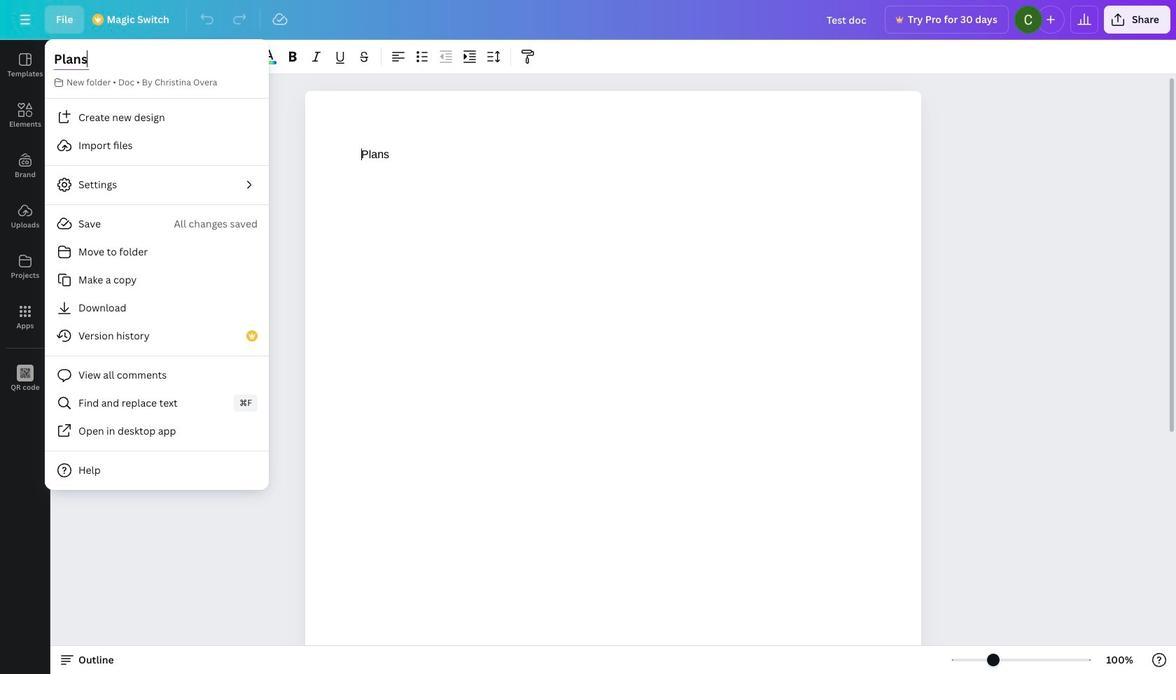 Task type: vqa. For each thing, say whether or not it's contained in the screenshot.
'Side Panel' tab list
yes



Task type: locate. For each thing, give the bounding box(es) containing it.
Design title text field
[[53, 48, 90, 70]]

Design title text field
[[816, 6, 880, 34]]

None text field
[[305, 91, 922, 675]]

main menu bar
[[0, 0, 1177, 40]]



Task type: describe. For each thing, give the bounding box(es) containing it.
side panel tab list
[[0, 40, 50, 404]]



